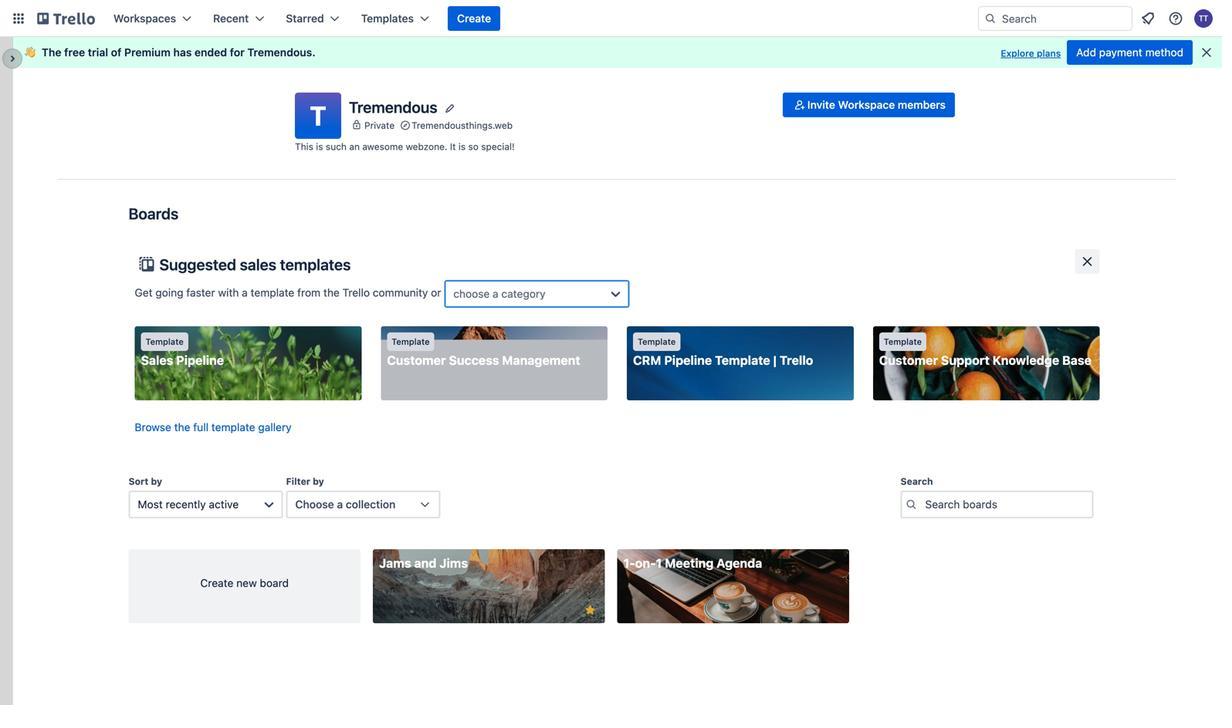 Task type: locate. For each thing, give the bounding box(es) containing it.
jims
[[439, 556, 468, 571]]

the
[[323, 287, 340, 299], [174, 421, 190, 434]]

starred button
[[277, 6, 349, 31]]

webzone.
[[406, 141, 447, 152]]

0 horizontal spatial customer
[[387, 353, 446, 368]]

t
[[310, 100, 326, 132]]

trello right |
[[780, 353, 813, 368]]

2 pipeline from the left
[[664, 353, 712, 368]]

👋 the free trial of premium has ended for tremendous .
[[25, 46, 316, 59]]

0 horizontal spatial pipeline
[[176, 353, 224, 368]]

support
[[941, 353, 990, 368]]

0 horizontal spatial by
[[151, 476, 162, 487]]

sort by
[[129, 476, 162, 487]]

invite
[[807, 98, 835, 111]]

0 vertical spatial tremendous
[[247, 46, 312, 59]]

1 vertical spatial tremendous
[[349, 98, 438, 116]]

1 horizontal spatial pipeline
[[664, 353, 712, 368]]

filter by
[[286, 476, 324, 487]]

0 horizontal spatial trello
[[342, 287, 370, 299]]

template down sales
[[251, 287, 294, 299]]

create inside button
[[457, 12, 491, 25]]

search image
[[984, 12, 997, 25]]

is right it
[[458, 141, 466, 152]]

or
[[431, 287, 441, 299]]

template inside template sales pipeline
[[146, 337, 184, 347]]

community
[[373, 287, 428, 299]]

this
[[295, 141, 313, 152]]

sales
[[240, 256, 276, 274]]

workspaces button
[[104, 6, 201, 31]]

0 horizontal spatial is
[[316, 141, 323, 152]]

1 customer from the left
[[387, 353, 446, 368]]

template right the full
[[211, 421, 255, 434]]

members
[[898, 98, 946, 111]]

customer left support
[[879, 353, 938, 368]]

1 horizontal spatial create
[[457, 12, 491, 25]]

0 horizontal spatial tremendous
[[247, 46, 312, 59]]

premium
[[124, 46, 171, 59]]

template sales pipeline
[[141, 337, 224, 368]]

such
[[326, 141, 347, 152]]

choose a collection
[[295, 498, 396, 511]]

Search text field
[[901, 491, 1094, 519]]

2 horizontal spatial a
[[493, 288, 499, 300]]

trello left community
[[342, 287, 370, 299]]

payment
[[1099, 46, 1142, 59]]

the right from
[[323, 287, 340, 299]]

by
[[151, 476, 162, 487], [313, 476, 324, 487]]

explore
[[1001, 48, 1034, 59]]

customer inside template customer support knowledge base
[[879, 353, 938, 368]]

a for choose a category
[[493, 288, 499, 300]]

add payment method
[[1076, 46, 1184, 59]]

create for create
[[457, 12, 491, 25]]

trello
[[342, 287, 370, 299], [780, 353, 813, 368]]

a inside the choose a collection button
[[337, 498, 343, 511]]

0 horizontal spatial create
[[200, 577, 233, 590]]

template for customer support knowledge base
[[884, 337, 922, 347]]

a
[[242, 287, 248, 299], [493, 288, 499, 300], [337, 498, 343, 511]]

customer
[[387, 353, 446, 368], [879, 353, 938, 368]]

by right sort
[[151, 476, 162, 487]]

template inside template customer support knowledge base
[[884, 337, 922, 347]]

pipeline for sales
[[176, 353, 224, 368]]

jams
[[379, 556, 411, 571]]

recent
[[213, 12, 249, 25]]

tremendous inside banner
[[247, 46, 312, 59]]

pipeline inside template sales pipeline
[[176, 353, 224, 368]]

invite workspace members button
[[783, 93, 955, 117]]

so
[[468, 141, 479, 152]]

the left the full
[[174, 421, 190, 434]]

trello inside 'template crm pipeline template | trello'
[[780, 353, 813, 368]]

template for customer success management
[[392, 337, 430, 347]]

boards
[[129, 205, 179, 223]]

customer for customer support knowledge base
[[879, 353, 938, 368]]

free
[[64, 46, 85, 59]]

ended
[[195, 46, 227, 59]]

2 is from the left
[[458, 141, 466, 152]]

pipeline inside 'template crm pipeline template | trello'
[[664, 353, 712, 368]]

1 horizontal spatial by
[[313, 476, 324, 487]]

tremendous down starred
[[247, 46, 312, 59]]

template
[[146, 337, 184, 347], [392, 337, 430, 347], [638, 337, 676, 347], [884, 337, 922, 347], [715, 353, 770, 368]]

1 by from the left
[[151, 476, 162, 487]]

templates
[[280, 256, 351, 274]]

template for crm pipeline template | trello
[[638, 337, 676, 347]]

by right filter
[[313, 476, 324, 487]]

0 horizontal spatial the
[[174, 421, 190, 434]]

tremendous up private
[[349, 98, 438, 116]]

it
[[450, 141, 456, 152]]

pipeline for crm
[[664, 353, 712, 368]]

1-on-1 meeting agenda
[[623, 556, 762, 571]]

1 pipeline from the left
[[176, 353, 224, 368]]

and
[[414, 556, 437, 571]]

of
[[111, 46, 121, 59]]

1 vertical spatial trello
[[780, 353, 813, 368]]

going
[[155, 287, 183, 299]]

pipeline
[[176, 353, 224, 368], [664, 353, 712, 368]]

browse the full template gallery link
[[135, 421, 292, 434]]

2 by from the left
[[313, 476, 324, 487]]

template
[[251, 287, 294, 299], [211, 421, 255, 434]]

1 horizontal spatial trello
[[780, 353, 813, 368]]

1 horizontal spatial is
[[458, 141, 466, 152]]

is
[[316, 141, 323, 152], [458, 141, 466, 152]]

banner
[[12, 37, 1222, 68]]

get
[[135, 287, 153, 299]]

template for sales pipeline
[[146, 337, 184, 347]]

tremendous
[[247, 46, 312, 59], [349, 98, 438, 116]]

this is such an awesome webzone. it is so special!
[[295, 141, 515, 152]]

0 vertical spatial create
[[457, 12, 491, 25]]

method
[[1145, 46, 1184, 59]]

has
[[173, 46, 192, 59]]

customer left success in the left of the page
[[387, 353, 446, 368]]

workspaces
[[113, 12, 176, 25]]

0 vertical spatial trello
[[342, 287, 370, 299]]

browse the full template gallery
[[135, 421, 292, 434]]

create
[[457, 12, 491, 25], [200, 577, 233, 590]]

0 vertical spatial the
[[323, 287, 340, 299]]

pipeline right sales on the left bottom
[[176, 353, 224, 368]]

trial
[[88, 46, 108, 59]]

1 vertical spatial create
[[200, 577, 233, 590]]

plans
[[1037, 48, 1061, 59]]

crm
[[633, 353, 661, 368]]

|
[[773, 353, 777, 368]]

customer inside template customer success management
[[387, 353, 446, 368]]

full
[[193, 421, 208, 434]]

1 horizontal spatial a
[[337, 498, 343, 511]]

pipeline right crm
[[664, 353, 712, 368]]

2 customer from the left
[[879, 353, 938, 368]]

choose a category
[[453, 288, 546, 300]]

.
[[312, 46, 316, 59]]

back to home image
[[37, 6, 95, 31]]

is right this
[[316, 141, 323, 152]]

wave image
[[25, 46, 36, 59]]

get going faster with a template from the trello community or
[[135, 287, 444, 299]]

from
[[297, 287, 321, 299]]

1 horizontal spatial customer
[[879, 353, 938, 368]]

template customer success management
[[387, 337, 580, 368]]

template inside template customer success management
[[392, 337, 430, 347]]

1 horizontal spatial the
[[323, 287, 340, 299]]



Task type: vqa. For each thing, say whether or not it's contained in the screenshot.
This card is a template.
no



Task type: describe. For each thing, give the bounding box(es) containing it.
0 horizontal spatial a
[[242, 287, 248, 299]]

an
[[349, 141, 360, 152]]

tremendousthings.web
[[412, 120, 513, 131]]

👋
[[25, 46, 36, 59]]

recently
[[166, 498, 206, 511]]

1 vertical spatial template
[[211, 421, 255, 434]]

most recently active
[[138, 498, 239, 511]]

1-on-1 meeting agenda link
[[617, 550, 849, 624]]

Search field
[[978, 6, 1133, 31]]

tremendousthings.web link
[[412, 118, 513, 133]]

invite workspace members
[[807, 98, 946, 111]]

suggested sales templates
[[159, 256, 351, 274]]

open information menu image
[[1168, 11, 1184, 26]]

t button
[[295, 93, 341, 139]]

0 notifications image
[[1139, 9, 1157, 28]]

agenda
[[717, 556, 762, 571]]

jams and jims link
[[373, 550, 605, 624]]

terry turtle (terryturtle) image
[[1194, 9, 1213, 28]]

for
[[230, 46, 245, 59]]

workspace
[[838, 98, 895, 111]]

knowledge
[[993, 353, 1059, 368]]

suggested
[[159, 256, 236, 274]]

awesome
[[362, 141, 403, 152]]

0 vertical spatial template
[[251, 287, 294, 299]]

explore plans
[[1001, 48, 1061, 59]]

recent button
[[204, 6, 274, 31]]

meeting
[[665, 556, 714, 571]]

templates button
[[352, 6, 439, 31]]

private
[[364, 120, 395, 131]]

the
[[42, 46, 61, 59]]

by for filter by
[[313, 476, 324, 487]]

active
[[209, 498, 239, 511]]

choose
[[295, 498, 334, 511]]

with
[[218, 287, 239, 299]]

click to unstar this board. it will be removed from your starred list. image
[[583, 604, 597, 618]]

1
[[656, 556, 662, 571]]

category
[[501, 288, 546, 300]]

add
[[1076, 46, 1096, 59]]

starred
[[286, 12, 324, 25]]

most
[[138, 498, 163, 511]]

1 is from the left
[[316, 141, 323, 152]]

create for create new board
[[200, 577, 233, 590]]

by for sort by
[[151, 476, 162, 487]]

template customer support knowledge base
[[879, 337, 1092, 368]]

add payment method button
[[1067, 40, 1193, 65]]

explore plans button
[[1001, 44, 1061, 63]]

templates
[[361, 12, 414, 25]]

gallery
[[258, 421, 292, 434]]

sales
[[141, 353, 173, 368]]

board
[[260, 577, 289, 590]]

base
[[1062, 353, 1092, 368]]

special!
[[481, 141, 515, 152]]

1 vertical spatial the
[[174, 421, 190, 434]]

create new board
[[200, 577, 289, 590]]

management
[[502, 353, 580, 368]]

1 horizontal spatial tremendous
[[349, 98, 438, 116]]

template crm pipeline template | trello
[[633, 337, 813, 368]]

filter
[[286, 476, 310, 487]]

new
[[236, 577, 257, 590]]

jams and jims
[[379, 556, 468, 571]]

sort
[[129, 476, 149, 487]]

success
[[449, 353, 499, 368]]

on-
[[635, 556, 656, 571]]

customer for customer success management
[[387, 353, 446, 368]]

banner containing 👋
[[12, 37, 1222, 68]]

primary element
[[0, 0, 1222, 37]]

browse
[[135, 421, 171, 434]]

sm image
[[792, 97, 807, 113]]

1-
[[623, 556, 635, 571]]

choose
[[453, 288, 490, 300]]

a for choose a collection
[[337, 498, 343, 511]]

choose a collection button
[[286, 491, 440, 519]]

faster
[[186, 287, 215, 299]]

create button
[[448, 6, 500, 31]]

search
[[901, 476, 933, 487]]

collection
[[346, 498, 396, 511]]



